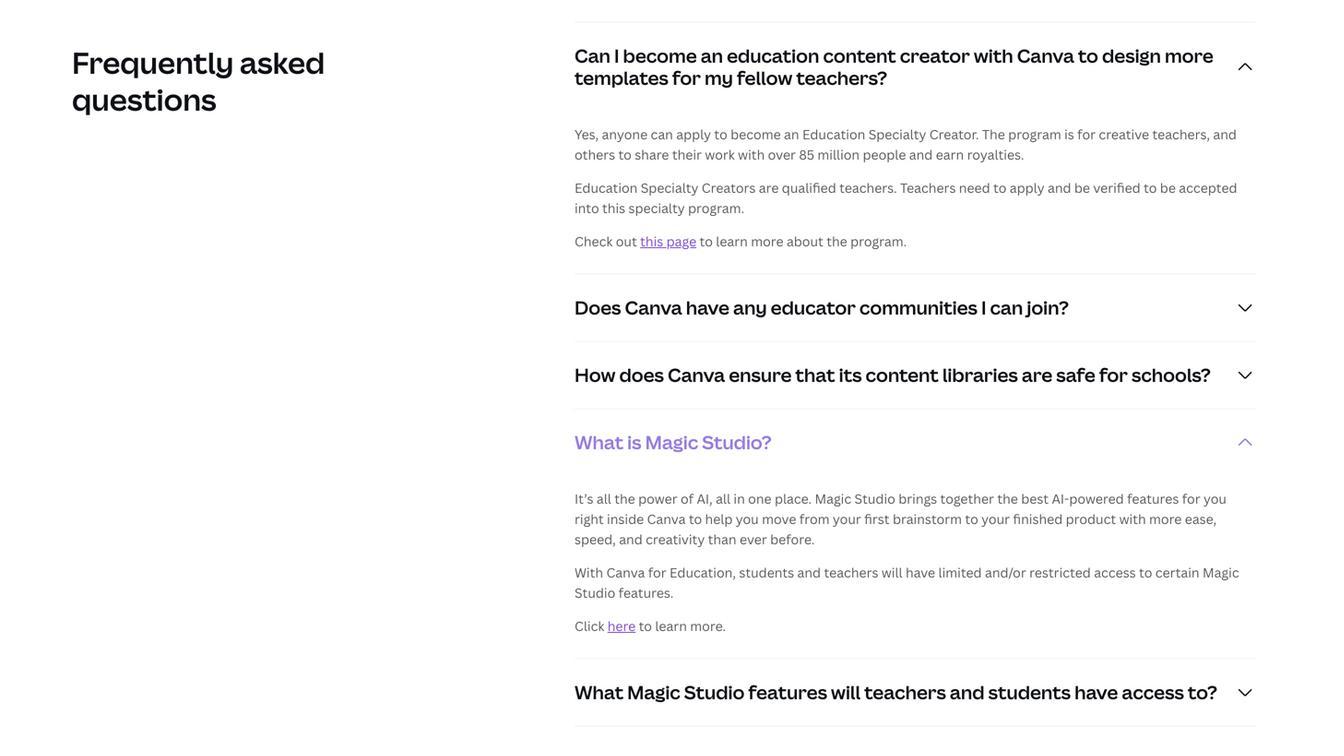 Task type: describe. For each thing, give the bounding box(es) containing it.
ease,
[[1186, 510, 1217, 528]]

inside
[[607, 510, 644, 528]]

and inside it's all the power of ai, all in one place. magic studio brings together the best ai-powered features for you right inside canva to help you move from your first brainstorm to your finished product with more ease, speed, and creativity than ever before.
[[619, 531, 643, 548]]

with
[[575, 564, 604, 581]]

0 horizontal spatial the
[[615, 490, 636, 508]]

and inside education specialty creators are qualified teachers. teachers need to apply and be verified to be accepted into this specialty program.
[[1048, 179, 1072, 197]]

million
[[818, 146, 860, 163]]

1 vertical spatial you
[[736, 510, 759, 528]]

features inside dropdown button
[[749, 680, 828, 705]]

from
[[800, 510, 830, 528]]

studio?
[[702, 430, 772, 455]]

specialty inside yes, anyone can apply to become an education specialty creator. the program is for creative teachers, and others to share their work with over 85 million people and earn royalties.
[[869, 126, 927, 143]]

brings
[[899, 490, 938, 508]]

my
[[705, 65, 734, 90]]

it's all the power of ai, all in one place. magic studio brings together the best ai-powered features for you right inside canva to help you move from your first brainstorm to your finished product with more ease, speed, and creativity than ever before.
[[575, 490, 1227, 548]]

will inside dropdown button
[[831, 680, 861, 705]]

what magic studio features will teachers and students have access to? button
[[575, 659, 1257, 726]]

communities
[[860, 295, 978, 320]]

what magic studio features will teachers and students have access to?
[[575, 680, 1218, 705]]

schools?
[[1132, 362, 1211, 388]]

i inside dropdown button
[[982, 295, 987, 320]]

2 all from the left
[[716, 490, 731, 508]]

with inside can i become an education content creator with canva to design more templates for my fellow teachers?
[[974, 43, 1014, 68]]

1 vertical spatial this
[[641, 233, 664, 250]]

before.
[[771, 531, 815, 548]]

magic down click here to learn more.
[[628, 680, 681, 705]]

can inside dropdown button
[[991, 295, 1024, 320]]

safe
[[1057, 362, 1096, 388]]

studio inside with canva for education, students and teachers will have limited and/or restricted access to certain magic studio features.
[[575, 584, 616, 602]]

more.
[[691, 617, 726, 635]]

educator
[[771, 295, 856, 320]]

and inside dropdown button
[[950, 680, 985, 705]]

royalties.
[[968, 146, 1025, 163]]

need
[[960, 179, 991, 197]]

in
[[734, 490, 745, 508]]

more inside it's all the power of ai, all in one place. magic studio brings together the best ai-powered features for you right inside canva to help you move from your first brainstorm to your finished product with more ease, speed, and creativity than ever before.
[[1150, 510, 1182, 528]]

speed,
[[575, 531, 616, 548]]

place.
[[775, 490, 812, 508]]

out
[[616, 233, 637, 250]]

how does canva ensure that its content libraries are safe for schools?
[[575, 362, 1211, 388]]

features inside it's all the power of ai, all in one place. magic studio brings together the best ai-powered features for you right inside canva to help you move from your first brainstorm to your finished product with more ease, speed, and creativity than ever before.
[[1128, 490, 1180, 508]]

creator
[[900, 43, 971, 68]]

to down together
[[966, 510, 979, 528]]

about
[[787, 233, 824, 250]]

for inside it's all the power of ai, all in one place. magic studio brings together the best ai-powered features for you right inside canva to help you move from your first brainstorm to your finished product with more ease, speed, and creativity than ever before.
[[1183, 490, 1201, 508]]

features.
[[619, 584, 674, 602]]

more inside can i become an education content creator with canva to design more templates for my fellow teachers?
[[1165, 43, 1214, 68]]

does canva have any educator communities i can join? button
[[575, 275, 1257, 341]]

one
[[749, 490, 772, 508]]

anyone
[[602, 126, 648, 143]]

this page link
[[641, 233, 697, 250]]

templates
[[575, 65, 669, 90]]

teachers
[[901, 179, 956, 197]]

join?
[[1027, 295, 1069, 320]]

finished
[[1014, 510, 1063, 528]]

with inside yes, anyone can apply to become an education specialty creator. the program is for creative teachers, and others to share their work with over 85 million people and earn royalties.
[[738, 146, 765, 163]]

does canva have any educator communities i can join?
[[575, 295, 1069, 320]]

specialty
[[629, 199, 685, 217]]

check
[[575, 233, 613, 250]]

click here to learn more.
[[575, 617, 726, 635]]

yes,
[[575, 126, 599, 143]]

canva inside can i become an education content creator with canva to design more templates for my fellow teachers?
[[1018, 43, 1075, 68]]

frequently
[[72, 42, 234, 83]]

1 be from the left
[[1075, 179, 1091, 197]]

specialty inside education specialty creators are qualified teachers. teachers need to apply and be verified to be accepted into this specialty program.
[[641, 179, 699, 197]]

program. inside education specialty creators are qualified teachers. teachers need to apply and be verified to be accepted into this specialty program.
[[688, 199, 745, 217]]

how
[[575, 362, 616, 388]]

ai-
[[1052, 490, 1070, 508]]

to up work
[[715, 126, 728, 143]]

over
[[768, 146, 796, 163]]

what for what is magic studio?
[[575, 430, 624, 455]]

studio inside dropdown button
[[685, 680, 745, 705]]

1 your from the left
[[833, 510, 862, 528]]

have for students
[[906, 564, 936, 581]]

1 horizontal spatial program.
[[851, 233, 907, 250]]

teachers,
[[1153, 126, 1211, 143]]

can i become an education content creator with canva to design more templates for my fellow teachers? button
[[575, 23, 1257, 111]]

first
[[865, 510, 890, 528]]

teachers.
[[840, 179, 898, 197]]

education,
[[670, 564, 736, 581]]

qualified
[[782, 179, 837, 197]]

access inside with canva for education, students and teachers will have limited and/or restricted access to certain magic studio features.
[[1095, 564, 1137, 581]]

to inside with canva for education, students and teachers will have limited and/or restricted access to certain magic studio features.
[[1140, 564, 1153, 581]]

creators
[[702, 179, 756, 197]]

click
[[575, 617, 605, 635]]

content inside dropdown button
[[866, 362, 939, 388]]

restricted
[[1030, 564, 1091, 581]]

earn
[[936, 146, 964, 163]]

frequently asked questions
[[72, 42, 325, 119]]

students inside dropdown button
[[989, 680, 1071, 705]]

design
[[1103, 43, 1162, 68]]

to right verified
[[1144, 179, 1158, 197]]

any
[[734, 295, 767, 320]]

than
[[708, 531, 737, 548]]

studio inside it's all the power of ai, all in one place. magic studio brings together the best ai-powered features for you right inside canva to help you move from your first brainstorm to your finished product with more ease, speed, and creativity than ever before.
[[855, 490, 896, 508]]

this inside education specialty creators are qualified teachers. teachers need to apply and be verified to be accepted into this specialty program.
[[603, 199, 626, 217]]

an inside can i become an education content creator with canva to design more templates for my fellow teachers?
[[701, 43, 723, 68]]

powered
[[1070, 490, 1125, 508]]

that
[[796, 362, 836, 388]]

education inside yes, anyone can apply to become an education specialty creator. the program is for creative teachers, and others to share their work with over 85 million people and earn royalties.
[[803, 126, 866, 143]]

have for will
[[1075, 680, 1119, 705]]

here
[[608, 617, 636, 635]]

work
[[705, 146, 735, 163]]

limited
[[939, 564, 982, 581]]

2 horizontal spatial the
[[998, 490, 1019, 508]]

it's
[[575, 490, 594, 508]]

their
[[673, 146, 702, 163]]



Task type: vqa. For each thing, say whether or not it's contained in the screenshot.
About the Canva Creators program
no



Task type: locate. For each thing, give the bounding box(es) containing it.
all right the it's
[[597, 490, 612, 508]]

1 vertical spatial specialty
[[641, 179, 699, 197]]

be left accepted
[[1161, 179, 1176, 197]]

85
[[799, 146, 815, 163]]

more
[[1165, 43, 1214, 68], [751, 233, 784, 250], [1150, 510, 1182, 528]]

for up features.
[[648, 564, 667, 581]]

content right its
[[866, 362, 939, 388]]

0 vertical spatial what
[[575, 430, 624, 455]]

become up over at right
[[731, 126, 781, 143]]

0 vertical spatial have
[[686, 295, 730, 320]]

content left creator
[[824, 43, 897, 68]]

you up ever
[[736, 510, 759, 528]]

the left best
[[998, 490, 1019, 508]]

1 horizontal spatial will
[[882, 564, 903, 581]]

for inside dropdown button
[[1100, 362, 1128, 388]]

have
[[686, 295, 730, 320], [906, 564, 936, 581], [1075, 680, 1119, 705]]

0 vertical spatial this
[[603, 199, 626, 217]]

the
[[827, 233, 848, 250], [615, 490, 636, 508], [998, 490, 1019, 508]]

education up million
[[803, 126, 866, 143]]

an left the fellow
[[701, 43, 723, 68]]

what
[[575, 430, 624, 455], [575, 680, 624, 705]]

apply inside education specialty creators are qualified teachers. teachers need to apply and be verified to be accepted into this specialty program.
[[1010, 179, 1045, 197]]

0 vertical spatial features
[[1128, 490, 1180, 508]]

and/or
[[985, 564, 1027, 581]]

1 vertical spatial have
[[906, 564, 936, 581]]

all
[[597, 490, 612, 508], [716, 490, 731, 508]]

product
[[1066, 510, 1117, 528]]

verified
[[1094, 179, 1141, 197]]

2 vertical spatial studio
[[685, 680, 745, 705]]

i inside can i become an education content creator with canva to design more templates for my fellow teachers?
[[615, 43, 620, 68]]

questions
[[72, 79, 216, 119]]

0 horizontal spatial learn
[[656, 617, 687, 635]]

be left verified
[[1075, 179, 1091, 197]]

i right can
[[615, 43, 620, 68]]

your
[[833, 510, 862, 528], [982, 510, 1010, 528]]

1 vertical spatial learn
[[656, 617, 687, 635]]

magic
[[646, 430, 699, 455], [815, 490, 852, 508], [1203, 564, 1240, 581], [628, 680, 681, 705]]

0 vertical spatial an
[[701, 43, 723, 68]]

become left my
[[623, 43, 697, 68]]

0 horizontal spatial your
[[833, 510, 862, 528]]

magic inside it's all the power of ai, all in one place. magic studio brings together the best ai-powered features for you right inside canva to help you move from your first brainstorm to your finished product with more ease, speed, and creativity than ever before.
[[815, 490, 852, 508]]

for left my
[[673, 65, 701, 90]]

canva
[[1018, 43, 1075, 68], [625, 295, 683, 320], [668, 362, 725, 388], [647, 510, 686, 528], [607, 564, 645, 581]]

1 horizontal spatial apply
[[1010, 179, 1045, 197]]

2 horizontal spatial studio
[[855, 490, 896, 508]]

teachers inside with canva for education, students and teachers will have limited and/or restricted access to certain magic studio features.
[[824, 564, 879, 581]]

0 vertical spatial are
[[759, 179, 779, 197]]

2 your from the left
[[982, 510, 1010, 528]]

1 horizontal spatial is
[[1065, 126, 1075, 143]]

to inside can i become an education content creator with canva to design more templates for my fellow teachers?
[[1079, 43, 1099, 68]]

1 horizontal spatial with
[[974, 43, 1014, 68]]

1 vertical spatial an
[[784, 126, 800, 143]]

0 vertical spatial content
[[824, 43, 897, 68]]

0 vertical spatial apply
[[677, 126, 711, 143]]

program.
[[688, 199, 745, 217], [851, 233, 907, 250]]

with inside it's all the power of ai, all in one place. magic studio brings together the best ai-powered features for you right inside canva to help you move from your first brainstorm to your finished product with more ease, speed, and creativity than ever before.
[[1120, 510, 1147, 528]]

magic inside with canva for education, students and teachers will have limited and/or restricted access to certain magic studio features.
[[1203, 564, 1240, 581]]

can i become an education content creator with canva to design more templates for my fellow teachers?
[[575, 43, 1214, 90]]

students inside with canva for education, students and teachers will have limited and/or restricted access to certain magic studio features.
[[739, 564, 795, 581]]

how does canva ensure that its content libraries are safe for schools? button
[[575, 342, 1257, 408]]

to down of
[[689, 510, 702, 528]]

with right creator
[[974, 43, 1014, 68]]

0 vertical spatial is
[[1065, 126, 1075, 143]]

2 horizontal spatial have
[[1075, 680, 1119, 705]]

with left over at right
[[738, 146, 765, 163]]

more right design
[[1165, 43, 1214, 68]]

will inside with canva for education, students and teachers will have limited and/or restricted access to certain magic studio features.
[[882, 564, 903, 581]]

apply down royalties.
[[1010, 179, 1045, 197]]

canva inside with canva for education, students and teachers will have limited and/or restricted access to certain magic studio features.
[[607, 564, 645, 581]]

an
[[701, 43, 723, 68], [784, 126, 800, 143]]

1 vertical spatial students
[[989, 680, 1071, 705]]

move
[[762, 510, 797, 528]]

canva inside it's all the power of ai, all in one place. magic studio brings together the best ai-powered features for you right inside canva to help you move from your first brainstorm to your finished product with more ease, speed, and creativity than ever before.
[[647, 510, 686, 528]]

are inside dropdown button
[[1022, 362, 1053, 388]]

is right program
[[1065, 126, 1075, 143]]

1 horizontal spatial can
[[991, 295, 1024, 320]]

its
[[839, 362, 862, 388]]

1 horizontal spatial the
[[827, 233, 848, 250]]

magic up 'from'
[[815, 490, 852, 508]]

1 horizontal spatial this
[[641, 233, 664, 250]]

1 vertical spatial is
[[628, 430, 642, 455]]

are
[[759, 179, 779, 197], [1022, 362, 1053, 388]]

ensure
[[729, 362, 792, 388]]

creator.
[[930, 126, 980, 143]]

1 horizontal spatial education
[[803, 126, 866, 143]]

i left join?
[[982, 295, 987, 320]]

0 horizontal spatial studio
[[575, 584, 616, 602]]

specialty
[[869, 126, 927, 143], [641, 179, 699, 197]]

brainstorm
[[893, 510, 962, 528]]

0 horizontal spatial become
[[623, 43, 697, 68]]

creativity
[[646, 531, 705, 548]]

is inside dropdown button
[[628, 430, 642, 455]]

people
[[863, 146, 907, 163]]

1 horizontal spatial become
[[731, 126, 781, 143]]

what inside what magic studio features will teachers and students have access to? dropdown button
[[575, 680, 624, 705]]

right
[[575, 510, 604, 528]]

of
[[681, 490, 694, 508]]

are left safe
[[1022, 362, 1053, 388]]

program. down creators on the right top
[[688, 199, 745, 217]]

for inside can i become an education content creator with canva to design more templates for my fellow teachers?
[[673, 65, 701, 90]]

apply
[[677, 126, 711, 143], [1010, 179, 1045, 197]]

0 horizontal spatial specialty
[[641, 179, 699, 197]]

education up into
[[575, 179, 638, 197]]

0 vertical spatial studio
[[855, 490, 896, 508]]

1 horizontal spatial specialty
[[869, 126, 927, 143]]

are down over at right
[[759, 179, 779, 197]]

0 horizontal spatial have
[[686, 295, 730, 320]]

education inside education specialty creators are qualified teachers. teachers need to apply and be verified to be accepted into this specialty program.
[[575, 179, 638, 197]]

specialty up people
[[869, 126, 927, 143]]

best
[[1022, 490, 1049, 508]]

to right need
[[994, 179, 1007, 197]]

1 vertical spatial more
[[751, 233, 784, 250]]

1 vertical spatial teachers
[[865, 680, 947, 705]]

1 vertical spatial program.
[[851, 233, 907, 250]]

to left design
[[1079, 43, 1099, 68]]

1 horizontal spatial an
[[784, 126, 800, 143]]

for right safe
[[1100, 362, 1128, 388]]

what inside what is magic studio? dropdown button
[[575, 430, 624, 455]]

2 vertical spatial have
[[1075, 680, 1119, 705]]

1 horizontal spatial all
[[716, 490, 731, 508]]

0 vertical spatial will
[[882, 564, 903, 581]]

is up power
[[628, 430, 642, 455]]

yes, anyone can apply to become an education specialty creator. the program is for creative teachers, and others to share their work with over 85 million people and earn royalties.
[[575, 126, 1237, 163]]

access inside what magic studio features will teachers and students have access to? dropdown button
[[1122, 680, 1185, 705]]

fellow
[[737, 65, 793, 90]]

what down click
[[575, 680, 624, 705]]

to right page on the right of page
[[700, 233, 713, 250]]

1 vertical spatial become
[[731, 126, 781, 143]]

studio up first
[[855, 490, 896, 508]]

to right here
[[639, 617, 652, 635]]

0 vertical spatial access
[[1095, 564, 1137, 581]]

1 vertical spatial apply
[[1010, 179, 1045, 197]]

certain
[[1156, 564, 1200, 581]]

1 vertical spatial what
[[575, 680, 624, 705]]

become inside can i become an education content creator with canva to design more templates for my fellow teachers?
[[623, 43, 697, 68]]

1 vertical spatial i
[[982, 295, 987, 320]]

2 vertical spatial with
[[1120, 510, 1147, 528]]

magic right certain
[[1203, 564, 1240, 581]]

what up the it's
[[575, 430, 624, 455]]

does
[[620, 362, 664, 388]]

0 vertical spatial learn
[[716, 233, 748, 250]]

this right out
[[641, 233, 664, 250]]

learn
[[716, 233, 748, 250], [656, 617, 687, 635]]

content
[[824, 43, 897, 68], [866, 362, 939, 388]]

1 horizontal spatial learn
[[716, 233, 748, 250]]

the
[[983, 126, 1006, 143]]

for inside yes, anyone can apply to become an education specialty creator. the program is for creative teachers, and others to share their work with over 85 million people and earn royalties.
[[1078, 126, 1096, 143]]

for up ease,
[[1183, 490, 1201, 508]]

0 vertical spatial you
[[1204, 490, 1227, 508]]

0 vertical spatial with
[[974, 43, 1014, 68]]

with
[[974, 43, 1014, 68], [738, 146, 765, 163], [1120, 510, 1147, 528]]

program. down education specialty creators are qualified teachers. teachers need to apply and be verified to be accepted into this specialty program. at the top
[[851, 233, 907, 250]]

studio down more.
[[685, 680, 745, 705]]

0 vertical spatial students
[[739, 564, 795, 581]]

together
[[941, 490, 995, 508]]

2 horizontal spatial with
[[1120, 510, 1147, 528]]

apply inside yes, anyone can apply to become an education specialty creator. the program is for creative teachers, and others to share their work with over 85 million people and earn royalties.
[[677, 126, 711, 143]]

can
[[575, 43, 611, 68]]

1 vertical spatial will
[[831, 680, 861, 705]]

0 vertical spatial become
[[623, 43, 697, 68]]

0 horizontal spatial all
[[597, 490, 612, 508]]

0 vertical spatial specialty
[[869, 126, 927, 143]]

program
[[1009, 126, 1062, 143]]

are inside education specialty creators are qualified teachers. teachers need to apply and be verified to be accepted into this specialty program.
[[759, 179, 779, 197]]

learn left more.
[[656, 617, 687, 635]]

the right about
[[827, 233, 848, 250]]

apply up the their
[[677, 126, 711, 143]]

for inside with canva for education, students and teachers will have limited and/or restricted access to certain magic studio features.
[[648, 564, 667, 581]]

creative
[[1099, 126, 1150, 143]]

can up share
[[651, 126, 673, 143]]

you up ease,
[[1204, 490, 1227, 508]]

0 horizontal spatial with
[[738, 146, 765, 163]]

0 horizontal spatial i
[[615, 43, 620, 68]]

have inside with canva for education, students and teachers will have limited and/or restricted access to certain magic studio features.
[[906, 564, 936, 581]]

1 horizontal spatial be
[[1161, 179, 1176, 197]]

libraries
[[943, 362, 1019, 388]]

an inside yes, anyone can apply to become an education specialty creator. the program is for creative teachers, and others to share their work with over 85 million people and earn royalties.
[[784, 126, 800, 143]]

1 horizontal spatial i
[[982, 295, 987, 320]]

power
[[639, 490, 678, 508]]

0 horizontal spatial students
[[739, 564, 795, 581]]

0 horizontal spatial this
[[603, 199, 626, 217]]

this right into
[[603, 199, 626, 217]]

share
[[635, 146, 669, 163]]

1 horizontal spatial studio
[[685, 680, 745, 705]]

0 vertical spatial can
[[651, 126, 673, 143]]

what is magic studio?
[[575, 430, 772, 455]]

more left about
[[751, 233, 784, 250]]

ai,
[[697, 490, 713, 508]]

can inside yes, anyone can apply to become an education specialty creator. the program is for creative teachers, and others to share their work with over 85 million people and earn royalties.
[[651, 126, 673, 143]]

1 horizontal spatial have
[[906, 564, 936, 581]]

can left join?
[[991, 295, 1024, 320]]

and inside with canva for education, students and teachers will have limited and/or restricted access to certain magic studio features.
[[798, 564, 821, 581]]

1 vertical spatial with
[[738, 146, 765, 163]]

for left creative
[[1078, 126, 1096, 143]]

2 vertical spatial more
[[1150, 510, 1182, 528]]

0 horizontal spatial be
[[1075, 179, 1091, 197]]

ever
[[740, 531, 768, 548]]

0 vertical spatial teachers
[[824, 564, 879, 581]]

others
[[575, 146, 616, 163]]

1 horizontal spatial you
[[1204, 490, 1227, 508]]

what is magic studio? button
[[575, 409, 1257, 476]]

does
[[575, 295, 621, 320]]

the up inside
[[615, 490, 636, 508]]

1 what from the top
[[575, 430, 624, 455]]

you
[[1204, 490, 1227, 508], [736, 510, 759, 528]]

all left in
[[716, 490, 731, 508]]

0 horizontal spatial are
[[759, 179, 779, 197]]

with down the powered
[[1120, 510, 1147, 528]]

1 vertical spatial education
[[575, 179, 638, 197]]

and
[[1214, 126, 1237, 143], [910, 146, 933, 163], [1048, 179, 1072, 197], [619, 531, 643, 548], [798, 564, 821, 581], [950, 680, 985, 705]]

0 vertical spatial more
[[1165, 43, 1214, 68]]

access right restricted
[[1095, 564, 1137, 581]]

teachers inside dropdown button
[[865, 680, 947, 705]]

1 horizontal spatial your
[[982, 510, 1010, 528]]

is inside yes, anyone can apply to become an education specialty creator. the program is for creative teachers, and others to share their work with over 85 million people and earn royalties.
[[1065, 126, 1075, 143]]

to
[[1079, 43, 1099, 68], [715, 126, 728, 143], [619, 146, 632, 163], [994, 179, 1007, 197], [1144, 179, 1158, 197], [700, 233, 713, 250], [689, 510, 702, 528], [966, 510, 979, 528], [1140, 564, 1153, 581], [639, 617, 652, 635]]

to down anyone
[[619, 146, 632, 163]]

1 horizontal spatial students
[[989, 680, 1071, 705]]

check out this page to learn more about the program.
[[575, 233, 907, 250]]

1 horizontal spatial features
[[1128, 490, 1180, 508]]

learn right page on the right of page
[[716, 233, 748, 250]]

magic up power
[[646, 430, 699, 455]]

what for what magic studio features will teachers and students have access to?
[[575, 680, 624, 705]]

help
[[706, 510, 733, 528]]

specialty up specialty
[[641, 179, 699, 197]]

here link
[[608, 617, 636, 635]]

to?
[[1188, 680, 1218, 705]]

become
[[623, 43, 697, 68], [731, 126, 781, 143]]

2 what from the top
[[575, 680, 624, 705]]

1 vertical spatial content
[[866, 362, 939, 388]]

1 vertical spatial can
[[991, 295, 1024, 320]]

your left first
[[833, 510, 862, 528]]

for
[[673, 65, 701, 90], [1078, 126, 1096, 143], [1100, 362, 1128, 388], [1183, 490, 1201, 508], [648, 564, 667, 581]]

0 horizontal spatial apply
[[677, 126, 711, 143]]

studio
[[855, 490, 896, 508], [575, 584, 616, 602], [685, 680, 745, 705]]

0 horizontal spatial an
[[701, 43, 723, 68]]

is
[[1065, 126, 1075, 143], [628, 430, 642, 455]]

0 horizontal spatial features
[[749, 680, 828, 705]]

0 vertical spatial education
[[803, 126, 866, 143]]

education specialty creators are qualified teachers. teachers need to apply and be verified to be accepted into this specialty program.
[[575, 179, 1238, 217]]

to left certain
[[1140, 564, 1153, 581]]

teachers
[[824, 564, 879, 581], [865, 680, 947, 705]]

2 be from the left
[[1161, 179, 1176, 197]]

0 horizontal spatial is
[[628, 430, 642, 455]]

asked
[[240, 42, 325, 83]]

more left ease,
[[1150, 510, 1182, 528]]

0 horizontal spatial program.
[[688, 199, 745, 217]]

studio down the with
[[575, 584, 616, 602]]

0 horizontal spatial will
[[831, 680, 861, 705]]

access left to?
[[1122, 680, 1185, 705]]

1 vertical spatial features
[[749, 680, 828, 705]]

1 vertical spatial access
[[1122, 680, 1185, 705]]

0 horizontal spatial can
[[651, 126, 673, 143]]

0 horizontal spatial you
[[736, 510, 759, 528]]

will
[[882, 564, 903, 581], [831, 680, 861, 705]]

content inside can i become an education content creator with canva to design more templates for my fellow teachers?
[[824, 43, 897, 68]]

accepted
[[1180, 179, 1238, 197]]

an up over at right
[[784, 126, 800, 143]]

1 vertical spatial are
[[1022, 362, 1053, 388]]

1 vertical spatial studio
[[575, 584, 616, 602]]

your down together
[[982, 510, 1010, 528]]

0 horizontal spatial education
[[575, 179, 638, 197]]

0 vertical spatial i
[[615, 43, 620, 68]]

1 all from the left
[[597, 490, 612, 508]]

into
[[575, 199, 599, 217]]

become inside yes, anyone can apply to become an education specialty creator. the program is for creative teachers, and others to share their work with over 85 million people and earn royalties.
[[731, 126, 781, 143]]



